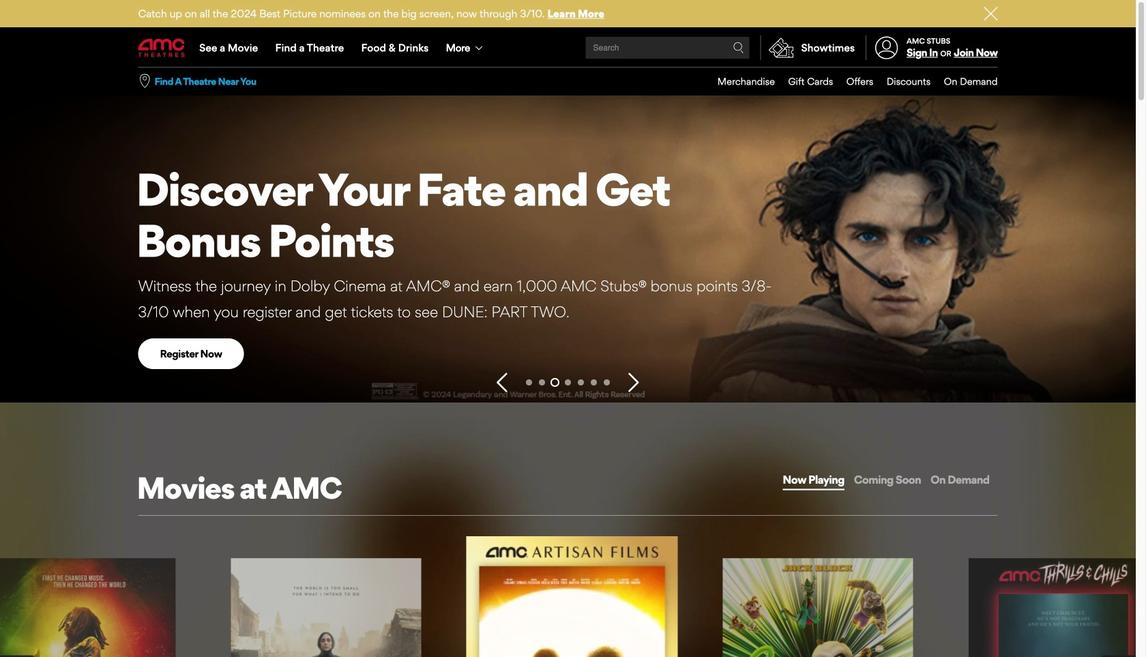 Task type: vqa. For each thing, say whether or not it's contained in the screenshot.
Kung Fu Panda Dolby Cards image
no



Task type: locate. For each thing, give the bounding box(es) containing it.
menu item
[[704, 68, 775, 95], [775, 68, 833, 95], [833, 68, 874, 95], [874, 68, 931, 95], [931, 68, 998, 95]]

search the AMC website text field
[[591, 43, 733, 53]]

movie poster for bob marley: one love image
[[0, 558, 176, 657]]

sign in or join amc stubs element
[[866, 29, 998, 67]]

amc logo image
[[138, 38, 186, 57], [138, 38, 186, 57]]

movie poster for cabrini image
[[231, 558, 421, 657]]

showtimes image
[[761, 35, 801, 60]]

dialog
[[0, 0, 1146, 657]]

movie poster for kung fu panda 4 image
[[723, 558, 913, 657]]

menu
[[138, 29, 998, 67], [704, 68, 998, 95]]

5 menu item from the left
[[931, 68, 998, 95]]

2 menu item from the left
[[775, 68, 833, 95]]



Task type: describe. For each thing, give the bounding box(es) containing it.
1 menu item from the left
[[704, 68, 775, 95]]

4 menu item from the left
[[874, 68, 931, 95]]

dune part two dolby image
[[0, 95, 950, 402]]

1 vertical spatial menu
[[704, 68, 998, 95]]

movie poster for imaginary image
[[969, 558, 1146, 657]]

3 menu item from the left
[[833, 68, 874, 95]]

user profile image
[[868, 36, 906, 59]]

0 vertical spatial menu
[[138, 29, 998, 67]]

movie poster for dune: part two image
[[466, 536, 678, 657]]

submit search icon image
[[733, 42, 744, 53]]

a-list deal image
[[950, 95, 1146, 402]]



